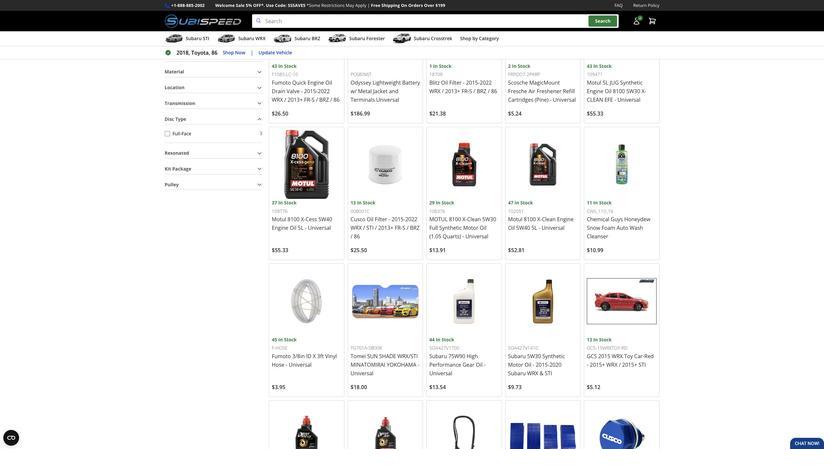 Task type: vqa. For each thing, say whether or not it's contained in the screenshot.
the Bars
no



Task type: describe. For each thing, give the bounding box(es) containing it.
$18.00
[[351, 384, 367, 391]]

11 in stock cws_110_16 chemical guys honeydew snow foam auto wash cleanser
[[587, 200, 651, 240]]

search button
[[589, 16, 618, 27]]

motul 8100 x-cess 5w40 engine oil 5l - universal image
[[272, 130, 342, 199]]

2 2015+ from the left
[[623, 361, 638, 368]]

id
[[306, 353, 312, 360]]

gcs
[[587, 353, 598, 360]]

refill
[[563, 88, 575, 95]]

sun
[[368, 353, 378, 360]]

in for cusco oil filter - 2015-2022 wrx / sti / 2013+ fr-s / brz / 86
[[357, 200, 362, 206]]

109471
[[587, 71, 603, 77]]

restrictions
[[322, 2, 345, 8]]

shop now
[[223, 49, 246, 56]]

a subaru crosstrek thumbnail image image
[[393, 34, 412, 44]]

5l for motul 8100 x-clean engine oil 5w40 5l - universal
[[532, 224, 538, 232]]

cusco jack assist ramp set - universal image
[[509, 403, 578, 449]]

universal inside tg701a-sb00b tomei sun shade wrx/sti minatomirai yokohama - universal
[[351, 370, 374, 377]]

1 horizontal spatial |
[[368, 2, 370, 8]]

button image
[[633, 17, 641, 25]]

subaru crosstrek
[[414, 35, 453, 42]]

$55.33 for motul 5l jug synthetic engine oil 8100 5w30 x- clean efe - universal
[[587, 110, 604, 117]]

shop by category
[[461, 35, 499, 42]]

86 inside the 43 in stock f108s-lc-10 fumoto quick engine oil drain valve - 2015-2022 wrx / 2013+ fr-s / brz / 86
[[334, 96, 340, 103]]

- inside 2 in stock frpod7-2pkrp scosche magicmount fresche air freshener refill cartridges (pine) - universal
[[550, 96, 552, 103]]

tomei
[[351, 353, 366, 360]]

5l inside 43 in stock 109471 motul 5l jug synthetic engine oil 8100 5w30 x- clean efe - universal
[[603, 79, 609, 86]]

$5.12
[[587, 384, 601, 391]]

wrx down rd
[[612, 353, 623, 360]]

motul for motul 8100 x-cess 5w40 engine oil 5l - universal
[[272, 216, 286, 223]]

in for fumoto quick engine oil drain valve - 2015-2022 wrx / 2013+ fr-s / brz / 86
[[279, 63, 283, 69]]

subaru inside "44 in stock soa427v1700 subaru 75w90 high performance gear oil - universal"
[[430, 353, 447, 360]]

subaru wrx button
[[217, 33, 266, 46]]

honeydew
[[625, 216, 651, 223]]

red
[[645, 353, 654, 360]]

motul 5l jug synthetic engine oil 8100 5w30 x-clean efe - universal image
[[587, 0, 657, 63]]

average product rating button
[[165, 51, 263, 61]]

cusco oil drain plug m16x1.5 - 2015-2023 subaru wrx / subaru brz / toyota gr86 / 2013-2023 scion fr-s image
[[587, 403, 657, 449]]

2 in stock frpod7-2pkrp scosche magicmount fresche air freshener refill cartridges (pine) - universal
[[509, 63, 576, 103]]

x- inside 43 in stock 109471 motul 5l jug synthetic engine oil 8100 5w30 x- clean efe - universal
[[642, 88, 647, 95]]

in for blitz oil filter - 2015-2022 wrx / 2013+ fr-s / brz / 86
[[434, 63, 438, 69]]

oil inside soa427v1410 subaru 5w30 synthetic motor oil - 2015-2020 subaru wrx & sti
[[525, 361, 532, 368]]

oil inside "44 in stock soa427v1700 subaru 75w90 high performance gear oil - universal"
[[476, 361, 483, 368]]

75w90
[[449, 353, 466, 360]]

oil inside 47 in stock 102051 motul 8100 x-clean engine oil 5w40 5l - universal
[[509, 224, 515, 232]]

shipping
[[382, 2, 400, 8]]

3ft
[[317, 353, 324, 360]]

car-
[[635, 353, 645, 360]]

- inside tg701a-sb00b tomei sun shade wrx/sti minatomirai yokohama - universal
[[418, 361, 420, 368]]

86 right toyota,
[[212, 49, 218, 56]]

fr- inside the 43 in stock f108s-lc-10 fumoto quick engine oil drain valve - 2015-2022 wrx / 2013+ fr-s / brz / 86
[[304, 96, 312, 103]]

brz inside the 1 in stock 18709 blitz oil filter - 2015-2022 wrx / 2013+ fr-s / brz / 86
[[477, 88, 487, 95]]

in for chemical guys honeydew snow foam auto wash cleanser
[[594, 200, 599, 206]]

subaru down soa427v1410
[[509, 353, 526, 360]]

/ inside 13 in stock gcs-15wrxtoy-rd gcs 2015 wrx toy car-red - 2015+ wrx / 2015+ sti
[[620, 361, 621, 368]]

magicmount
[[530, 79, 560, 86]]

toy
[[625, 353, 634, 360]]

minatomirai
[[351, 361, 386, 368]]

universal inside the 45 in stock f-hose fumoto 3/8in id x 3ft vinyl hose - universal
[[289, 361, 312, 368]]

2013+ inside the 43 in stock f108s-lc-10 fumoto quick engine oil drain valve - 2015-2022 wrx / 2013+ fr-s / brz / 86
[[288, 96, 303, 103]]

battery
[[403, 79, 420, 86]]

stock for fumoto 3/8in id x 3ft vinyl hose - universal
[[284, 336, 297, 343]]

2015
[[599, 353, 611, 360]]

type
[[175, 116, 186, 122]]

soa427v1410 subaru 5w30 synthetic motor oil - 2015-2020 subaru wrx & sti
[[509, 345, 565, 377]]

snow
[[587, 224, 601, 232]]

brz inside dropdown button
[[312, 35, 321, 42]]

stock for motul 8100 x-clean engine oil 5w40 5l - universal
[[521, 200, 533, 206]]

2018, toyota, 86
[[177, 49, 218, 56]]

synthetic inside 43 in stock 109471 motul 5l jug synthetic engine oil 8100 5w30 x- clean efe - universal
[[621, 79, 643, 86]]

fr- inside '13 in stock 00b001c cusco oil filter - 2015-2022 wrx / sti / 2013+ fr-s / brz / 86'
[[395, 224, 403, 232]]

universal inside "44 in stock soa427v1700 subaru 75w90 high performance gear oil - universal"
[[430, 370, 453, 377]]

in for motul 8100 x-cess 5w40 engine oil 5l - universal
[[279, 200, 283, 206]]

location
[[165, 84, 185, 91]]

fr- inside the 1 in stock 18709 blitz oil filter - 2015-2022 wrx / 2013+ fr-s / brz / 86
[[462, 88, 470, 95]]

quarts)
[[443, 233, 461, 240]]

+1-888-885-2002
[[171, 2, 205, 8]]

drain
[[272, 88, 286, 95]]

update
[[259, 49, 275, 56]]

motul 8100 x-clean 5w30 full synthetic motor oil (1.05 quarts) - universal image
[[430, 130, 499, 199]]

in for motul 5l jug synthetic engine oil 8100 5w30 x- clean efe - universal
[[594, 63, 599, 69]]

2022 inside the 43 in stock f108s-lc-10 fumoto quick engine oil drain valve - 2015-2022 wrx / 2013+ fr-s / brz / 86
[[318, 88, 330, 95]]

odyssey
[[351, 79, 372, 86]]

update vehicle
[[259, 49, 292, 56]]

in for motul 8100 x-clean engine oil 5w40 5l - universal
[[515, 200, 520, 206]]

engine for universal
[[558, 216, 574, 223]]

subaru crosstrek button
[[393, 33, 453, 46]]

cws_110_16
[[587, 208, 614, 214]]

- inside the 43 in stock f108s-lc-10 fumoto quick engine oil drain valve - 2015-2022 wrx / 2013+ fr-s / brz / 86
[[301, 88, 303, 95]]

engine for 2015-
[[308, 79, 324, 86]]

1 2015+ from the left
[[591, 361, 606, 368]]

2015- inside the 43 in stock f108s-lc-10 fumoto quick engine oil drain valve - 2015-2022 wrx / 2013+ fr-s / brz / 86
[[304, 88, 318, 95]]

freshener
[[537, 88, 562, 95]]

stock for chemical guys honeydew snow foam auto wash cleanser
[[600, 200, 612, 206]]

- inside 47 in stock 102051 motul 8100 x-clean engine oil 5w40 5l - universal
[[539, 224, 541, 232]]

scosche strikeline 3 foot usb-c cable-black - universal image
[[430, 403, 499, 449]]

a subaru wrx thumbnail image image
[[217, 34, 236, 44]]

location button
[[165, 83, 263, 93]]

2015- inside soa427v1410 subaru 5w30 synthetic motor oil - 2015-2020 subaru wrx & sti
[[536, 361, 550, 368]]

rating
[[204, 53, 219, 59]]

oil inside 37 in stock 109776 motul 8100 x-cess 5w40 engine oil 5l - universal
[[290, 224, 297, 232]]

universal inside pc680mjt odyssey lightweight battery w/ metal jacket and terminals universal
[[377, 96, 399, 103]]

engine for clean
[[587, 88, 604, 95]]

universal inside 29 in stock 106376 motul 8100 x-clean 5w30 full synthetic motor oil (1.05 quarts) - universal
[[466, 233, 489, 240]]

subaru wrx
[[239, 35, 266, 42]]

subispeed logo image
[[165, 14, 242, 28]]

- inside "44 in stock soa427v1700 subaru 75w90 high performance gear oil - universal"
[[484, 361, 486, 368]]

stock for subaru 75w90 high performance gear oil - universal
[[442, 336, 455, 343]]

5w40 inside 47 in stock 102051 motul 8100 x-clean engine oil 5w40 5l - universal
[[517, 224, 531, 232]]

wrx inside soa427v1410 subaru 5w30 synthetic motor oil - 2015-2020 subaru wrx & sti
[[528, 370, 539, 377]]

stock for blitz oil filter - 2015-2022 wrx / 2013+ fr-s / brz / 86
[[439, 63, 452, 69]]

stock for motul 8100 x-clean 5w30 full synthetic motor oil (1.05 quarts) - universal
[[442, 200, 455, 206]]

wrx inside the 1 in stock 18709 blitz oil filter - 2015-2022 wrx / 2013+ fr-s / brz / 86
[[430, 88, 441, 95]]

blitz
[[430, 79, 440, 86]]

open widget image
[[3, 430, 19, 446]]

gcs-
[[587, 345, 598, 351]]

code:
[[275, 2, 287, 8]]

transmission
[[165, 100, 195, 106]]

- inside 37 in stock 109776 motul 8100 x-cess 5w40 engine oil 5l - universal
[[305, 224, 307, 232]]

cleanser
[[587, 233, 609, 240]]

toyota,
[[192, 49, 210, 56]]

2015- inside '13 in stock 00b001c cusco oil filter - 2015-2022 wrx / sti / 2013+ fr-s / brz / 86'
[[392, 216, 406, 223]]

- inside soa427v1410 subaru 5w30 synthetic motor oil - 2015-2020 subaru wrx & sti
[[533, 361, 535, 368]]

off*.
[[253, 2, 265, 8]]

2015- inside the 1 in stock 18709 blitz oil filter - 2015-2022 wrx / 2013+ fr-s / brz / 86
[[466, 79, 480, 86]]

2013+ inside the 1 in stock 18709 blitz oil filter - 2015-2022 wrx / 2013+ fr-s / brz / 86
[[446, 88, 461, 95]]

fumoto 3/8in id x 3ft vinyl hose - universal image
[[272, 267, 342, 336]]

oil inside 29 in stock 106376 motul 8100 x-clean 5w30 full synthetic motor oil (1.05 quarts) - universal
[[480, 224, 487, 232]]

stock for motul 5l jug synthetic engine oil 8100 5w30 x- clean efe - universal
[[600, 63, 612, 69]]

$52.81
[[509, 247, 525, 254]]

x- for motul 8100 x-cess 5w40 engine oil 5l - universal
[[301, 216, 306, 223]]

foam
[[602, 224, 616, 232]]

wrx inside dropdown button
[[256, 35, 266, 42]]

vinyl
[[326, 353, 337, 360]]

free
[[371, 2, 381, 8]]

x- for motul 8100 x-clean 5w30 full synthetic motor oil (1.05 quarts) - universal
[[463, 216, 468, 223]]

109776
[[272, 208, 288, 214]]

blitz oil filter - 2015-2022 wrx / 2013+ fr-s / brz / 86 image
[[430, 0, 499, 63]]

stock for motul 8100 x-cess 5w40 engine oil 5l - universal
[[284, 200, 297, 206]]

+1-888-885-2002 link
[[171, 2, 205, 9]]

universal inside 37 in stock 109776 motul 8100 x-cess 5w40 engine oil 5l - universal
[[308, 224, 331, 232]]

subaru left forester
[[350, 35, 365, 42]]

terminals
[[351, 96, 375, 103]]

s inside '13 in stock 00b001c cusco oil filter - 2015-2022 wrx / sti / 2013+ fr-s / brz / 86'
[[403, 224, 406, 232]]

5w30 inside 29 in stock 106376 motul 8100 x-clean 5w30 full synthetic motor oil (1.05 quarts) - universal
[[483, 216, 497, 223]]

shade
[[380, 353, 396, 360]]

888-
[[178, 2, 186, 8]]

- inside 43 in stock 109471 motul 5l jug synthetic engine oil 8100 5w30 x- clean efe - universal
[[615, 96, 617, 103]]

motul
[[430, 216, 448, 223]]

a subaru brz thumbnail image image
[[274, 34, 292, 44]]

s inside the 1 in stock 18709 blitz oil filter - 2015-2022 wrx / 2013+ fr-s / brz / 86
[[470, 88, 473, 95]]

universal inside 2 in stock frpod7-2pkrp scosche magicmount fresche air freshener refill cartridges (pine) - universal
[[554, 96, 576, 103]]

disc type
[[165, 116, 186, 122]]

metal
[[358, 88, 372, 95]]

subaru left crosstrek at the top right
[[414, 35, 430, 42]]

fumoto inside the 43 in stock f108s-lc-10 fumoto quick engine oil drain valve - 2015-2022 wrx / 2013+ fr-s / brz / 86
[[272, 79, 291, 86]]

guys
[[611, 216, 624, 223]]

universal inside 43 in stock 109471 motul 5l jug synthetic engine oil 8100 5w30 x- clean efe - universal
[[618, 96, 641, 103]]

106376
[[430, 208, 446, 214]]

motul for motul 8100 x-clean engine oil 5w40 5l - universal
[[509, 216, 523, 223]]

gcs 2015 wrx toy car-red - 2015+ wrx / 2015+ sti image
[[587, 267, 657, 336]]

frpod7-
[[509, 71, 527, 77]]

hose
[[272, 361, 285, 368]]

1 vertical spatial |
[[251, 49, 254, 56]]

chemical guys honeydew snow foam auto wash cleanser image
[[587, 130, 657, 199]]

86 inside '13 in stock 00b001c cusco oil filter - 2015-2022 wrx / sti / 2013+ fr-s / brz / 86'
[[354, 233, 360, 240]]

gear
[[463, 361, 475, 368]]

synthetic inside 29 in stock 106376 motul 8100 x-clean 5w30 full synthetic motor oil (1.05 quarts) - universal
[[440, 224, 462, 232]]

a subaru sti thumbnail image image
[[165, 34, 183, 44]]

a subaru forester thumbnail image image
[[328, 34, 347, 44]]

motor inside soa427v1410 subaru 5w30 synthetic motor oil - 2015-2020 subaru wrx & sti
[[509, 361, 524, 368]]

- inside '13 in stock 00b001c cusco oil filter - 2015-2022 wrx / sti / 2013+ fr-s / brz / 86'
[[389, 216, 391, 223]]

synthetic inside soa427v1410 subaru 5w30 synthetic motor oil - 2015-2020 subaru wrx & sti
[[543, 353, 565, 360]]

subaru up $9.73
[[509, 370, 526, 377]]

oil inside 43 in stock 109471 motul 5l jug synthetic engine oil 8100 5w30 x- clean efe - universal
[[605, 88, 612, 95]]

wrx/sti
[[398, 353, 418, 360]]

$21.38
[[430, 110, 446, 117]]

scosche magicmount fresche air freshener refill cartridges (pine) - universal image
[[509, 0, 578, 63]]

5w40 inside 37 in stock 109776 motul 8100 x-cess 5w40 engine oil 5l - universal
[[319, 216, 333, 223]]

subaru inside dropdown button
[[186, 35, 202, 42]]

material
[[165, 69, 184, 75]]

in for motul 8100 x-clean 5w30 full synthetic motor oil (1.05 quarts) - universal
[[436, 200, 441, 206]]

crosstrek
[[431, 35, 453, 42]]

pulley
[[165, 181, 179, 188]]

subaru up now
[[239, 35, 254, 42]]

brz inside the 43 in stock f108s-lc-10 fumoto quick engine oil drain valve - 2015-2022 wrx / 2013+ fr-s / brz / 86
[[320, 96, 329, 103]]

auto
[[617, 224, 629, 232]]

2002
[[195, 2, 205, 8]]

resonated button
[[165, 148, 263, 158]]

$9.73
[[509, 384, 522, 391]]

soa427v1410
[[509, 345, 539, 351]]



Task type: locate. For each thing, give the bounding box(es) containing it.
1 vertical spatial 2013+
[[288, 96, 303, 103]]

2 vertical spatial 2022
[[406, 216, 418, 223]]

stock inside '13 in stock 00b001c cusco oil filter - 2015-2022 wrx / sti / 2013+ fr-s / brz / 86'
[[363, 200, 376, 206]]

search
[[596, 18, 611, 24]]

wrx inside '13 in stock 00b001c cusco oil filter - 2015-2022 wrx / sti / 2013+ fr-s / brz / 86'
[[351, 224, 362, 232]]

stock up 15wrxtoy-
[[600, 337, 612, 343]]

45 in stock f-hose fumoto 3/8in id x 3ft vinyl hose - universal
[[272, 336, 337, 368]]

0 horizontal spatial motor
[[464, 224, 479, 232]]

0 horizontal spatial 5l
[[298, 224, 304, 232]]

disc type button
[[165, 114, 263, 124]]

subaru 5w30 synthetic motor oil - 2015-2020 subaru wrx & sti image
[[509, 267, 578, 336]]

stock
[[284, 63, 297, 69], [439, 63, 452, 69], [518, 63, 531, 69], [600, 63, 612, 69], [284, 200, 297, 206], [363, 200, 376, 206], [442, 200, 455, 206], [521, 200, 533, 206], [600, 200, 612, 206], [284, 336, 297, 343], [442, 336, 455, 343], [600, 337, 612, 343]]

subaru
[[186, 35, 202, 42], [239, 35, 254, 42], [295, 35, 311, 42], [350, 35, 365, 42], [414, 35, 430, 42], [430, 353, 447, 360], [509, 353, 526, 360], [509, 370, 526, 377]]

$55.33 for motul 8100 x-cess 5w40 engine oil 5l - universal
[[272, 247, 289, 254]]

filter right blitz
[[450, 79, 462, 86]]

filter inside '13 in stock 00b001c cusco oil filter - 2015-2022 wrx / sti / 2013+ fr-s / brz / 86'
[[375, 216, 388, 223]]

shop for shop by category
[[461, 35, 472, 42]]

hose
[[276, 345, 288, 351]]

search input field
[[252, 14, 619, 28]]

0 horizontal spatial shop
[[223, 49, 234, 56]]

motul 8100 x-clean engine oil 5w40 5l - universal image
[[509, 130, 578, 199]]

86 up $25.50
[[354, 233, 360, 240]]

stock for scosche magicmount fresche air freshener refill cartridges (pine) - universal
[[518, 63, 531, 69]]

engine inside 47 in stock 102051 motul 8100 x-clean engine oil 5w40 5l - universal
[[558, 216, 574, 223]]

scosche
[[509, 79, 528, 86]]

43 for motul
[[587, 63, 593, 69]]

motul 1l transmission gear 300 gear oil 75w90 - universal image
[[351, 403, 421, 449]]

2013+
[[446, 88, 461, 95], [288, 96, 303, 103], [379, 224, 394, 232]]

1 horizontal spatial fr-
[[395, 224, 403, 232]]

filter for fr-
[[450, 79, 462, 86]]

|
[[368, 2, 370, 8], [251, 49, 254, 56]]

5w40 right the cess
[[319, 216, 333, 223]]

86 left the fresche
[[492, 88, 498, 95]]

43 in stock f108s-lc-10 fumoto quick engine oil drain valve - 2015-2022 wrx / 2013+ fr-s / brz / 86
[[272, 63, 340, 103]]

transmission button
[[165, 98, 263, 109]]

8100 down "109776"
[[288, 216, 300, 223]]

fumoto quick engine oil drain valve - 2015-2022 wrx / 2013+ fr-s / brz / 86 image
[[272, 0, 342, 63]]

8100 inside 43 in stock 109471 motul 5l jug synthetic engine oil 8100 5w30 x- clean efe - universal
[[614, 88, 626, 95]]

stock inside the 45 in stock f-hose fumoto 3/8in id x 3ft vinyl hose - universal
[[284, 336, 297, 343]]

yokohama
[[387, 361, 417, 368]]

43 for lc-
[[272, 63, 277, 69]]

motul down '109471'
[[587, 79, 602, 86]]

s inside the 43 in stock f108s-lc-10 fumoto quick engine oil drain valve - 2015-2022 wrx / 2013+ fr-s / brz / 86
[[312, 96, 315, 103]]

in inside 13 in stock gcs-15wrxtoy-rd gcs 2015 wrx toy car-red - 2015+ wrx / 2015+ sti
[[594, 337, 599, 343]]

in right 44
[[436, 336, 441, 343]]

2 horizontal spatial 5l
[[603, 79, 609, 86]]

1 horizontal spatial motor
[[509, 361, 524, 368]]

8100 down 102051
[[524, 216, 536, 223]]

wrx down drain
[[272, 96, 283, 103]]

0 vertical spatial synthetic
[[621, 79, 643, 86]]

13 for cusco
[[351, 200, 356, 206]]

cartridges
[[509, 96, 534, 103]]

tomei sun shade wrx/sti minatomirai yokohama - universal image
[[351, 267, 421, 336]]

engine up clean
[[587, 88, 604, 95]]

engine left chemical
[[558, 216, 574, 223]]

face
[[182, 130, 191, 137]]

1 horizontal spatial synthetic
[[543, 353, 565, 360]]

stock inside 11 in stock cws_110_16 chemical guys honeydew snow foam auto wash cleanser
[[600, 200, 612, 206]]

0 horizontal spatial fr-
[[304, 96, 312, 103]]

filter inside the 1 in stock 18709 blitz oil filter - 2015-2022 wrx / 2013+ fr-s / brz / 86
[[450, 79, 462, 86]]

motul 1l transmission gear 300ls gear oil 75w90 - universal image
[[272, 403, 342, 449]]

5%
[[246, 2, 252, 8]]

3/8in
[[293, 353, 305, 360]]

sb00b
[[369, 345, 382, 351]]

full-
[[173, 130, 182, 137]]

sti inside 13 in stock gcs-15wrxtoy-rd gcs 2015 wrx toy car-red - 2015+ wrx / 2015+ sti
[[639, 361, 647, 368]]

stock up 'soa427v1700'
[[442, 336, 455, 343]]

stock up 106376
[[442, 200, 455, 206]]

brz inside '13 in stock 00b001c cusco oil filter - 2015-2022 wrx / sti / 2013+ fr-s / brz / 86'
[[410, 224, 420, 232]]

| left free
[[368, 2, 370, 8]]

8100 down jug
[[614, 88, 626, 95]]

0 vertical spatial motor
[[464, 224, 479, 232]]

stock up "cws_110_16"
[[600, 200, 612, 206]]

0 vertical spatial |
[[368, 2, 370, 8]]

1 horizontal spatial 2015+
[[623, 361, 638, 368]]

wrx up update
[[256, 35, 266, 42]]

stock inside 29 in stock 106376 motul 8100 x-clean 5w30 full synthetic motor oil (1.05 quarts) - universal
[[442, 200, 455, 206]]

on
[[401, 2, 408, 8]]

in right 47
[[515, 200, 520, 206]]

13 inside 13 in stock gcs-15wrxtoy-rd gcs 2015 wrx toy car-red - 2015+ wrx / 2015+ sti
[[587, 337, 593, 343]]

1 horizontal spatial 13
[[587, 337, 593, 343]]

00b001c
[[351, 208, 370, 214]]

stock inside "44 in stock soa427v1700 subaru 75w90 high performance gear oil - universal"
[[442, 336, 455, 343]]

shop left now
[[223, 49, 234, 56]]

in inside 47 in stock 102051 motul 8100 x-clean engine oil 5w40 5l - universal
[[515, 200, 520, 206]]

disc
[[165, 116, 174, 122]]

in inside '13 in stock 00b001c cusco oil filter - 2015-2022 wrx / sti / 2013+ fr-s / brz / 86'
[[357, 200, 362, 206]]

stock inside 2 in stock frpod7-2pkrp scosche magicmount fresche air freshener refill cartridges (pine) - universal
[[518, 63, 531, 69]]

2pkrp
[[527, 71, 541, 77]]

0 vertical spatial shop
[[461, 35, 472, 42]]

$13.54
[[430, 384, 446, 391]]

in right 2
[[512, 63, 517, 69]]

in right 11
[[594, 200, 599, 206]]

oil inside the 1 in stock 18709 blitz oil filter - 2015-2022 wrx / 2013+ fr-s / brz / 86
[[442, 79, 448, 86]]

13 up gcs- on the right of the page
[[587, 337, 593, 343]]

2013+ inside '13 in stock 00b001c cusco oil filter - 2015-2022 wrx / sti / 2013+ fr-s / brz / 86'
[[379, 224, 394, 232]]

oil inside '13 in stock 00b001c cusco oil filter - 2015-2022 wrx / sti / 2013+ fr-s / brz / 86'
[[367, 216, 374, 223]]

pulley button
[[165, 180, 263, 190]]

subaru down 'soa427v1700'
[[430, 353, 447, 360]]

in inside 11 in stock cws_110_16 chemical guys honeydew snow foam auto wash cleanser
[[594, 200, 599, 206]]

in for fumoto 3/8in id x 3ft vinyl hose - universal
[[279, 336, 283, 343]]

package
[[172, 166, 192, 172]]

wrx down 'cusco' at the left of the page
[[351, 224, 362, 232]]

1 clean from the left
[[468, 216, 481, 223]]

2022 for blitz oil filter - 2015-2022 wrx / 2013+ fr-s / brz / 86
[[480, 79, 492, 86]]

8100 for motul 8100 x-cess 5w40 engine oil 5l - universal
[[288, 216, 300, 223]]

$3.95
[[272, 384, 286, 391]]

43 inside 43 in stock 109471 motul 5l jug synthetic engine oil 8100 5w30 x- clean efe - universal
[[587, 63, 593, 69]]

1 fumoto from the top
[[272, 79, 291, 86]]

2015+
[[591, 361, 606, 368], [623, 361, 638, 368]]

1 vertical spatial 5w40
[[517, 224, 531, 232]]

0 horizontal spatial 2013+
[[288, 96, 303, 103]]

2 clean from the left
[[543, 216, 556, 223]]

stock up 18709
[[439, 63, 452, 69]]

in for gcs 2015 wrx toy car-red - 2015+ wrx / 2015+ sti
[[594, 337, 599, 343]]

2
[[509, 63, 511, 69]]

wrx down 2015 on the right
[[607, 361, 618, 368]]

1 horizontal spatial clean
[[543, 216, 556, 223]]

in up '109471'
[[594, 63, 599, 69]]

2020
[[550, 361, 562, 368]]

in inside the 1 in stock 18709 blitz oil filter - 2015-2022 wrx / 2013+ fr-s / brz / 86
[[434, 63, 438, 69]]

sti up toyota,
[[203, 35, 210, 42]]

8100 inside 47 in stock 102051 motul 8100 x-clean engine oil 5w40 5l - universal
[[524, 216, 536, 223]]

1 vertical spatial fumoto
[[272, 353, 291, 360]]

faq
[[615, 2, 623, 8]]

fumoto down 'hose'
[[272, 353, 291, 360]]

engine inside 37 in stock 109776 motul 8100 x-cess 5w40 engine oil 5l - universal
[[272, 224, 289, 232]]

1 in stock 18709 blitz oil filter - 2015-2022 wrx / 2013+ fr-s / brz / 86
[[430, 63, 498, 95]]

86 inside the 1 in stock 18709 blitz oil filter - 2015-2022 wrx / 2013+ fr-s / brz / 86
[[492, 88, 498, 95]]

1 vertical spatial $55.33
[[272, 247, 289, 254]]

subaru right a subaru brz thumbnail image
[[295, 35, 311, 42]]

engine inside 43 in stock 109471 motul 5l jug synthetic engine oil 8100 5w30 x- clean efe - universal
[[587, 88, 604, 95]]

oil inside the 43 in stock f108s-lc-10 fumoto quick engine oil drain valve - 2015-2022 wrx / 2013+ fr-s / brz / 86
[[326, 79, 332, 86]]

subaru brz
[[295, 35, 321, 42]]

motul down "109776"
[[272, 216, 286, 223]]

0 horizontal spatial 13
[[351, 200, 356, 206]]

1 horizontal spatial filter
[[450, 79, 462, 86]]

1 vertical spatial motor
[[509, 361, 524, 368]]

0 vertical spatial 13
[[351, 200, 356, 206]]

2 horizontal spatial 2022
[[480, 79, 492, 86]]

in for subaru 75w90 high performance gear oil - universal
[[436, 336, 441, 343]]

- inside the 45 in stock f-hose fumoto 3/8in id x 3ft vinyl hose - universal
[[286, 361, 288, 368]]

oil
[[326, 79, 332, 86], [442, 79, 448, 86], [605, 88, 612, 95], [367, 216, 374, 223], [290, 224, 297, 232], [480, 224, 487, 232], [509, 224, 515, 232], [476, 361, 483, 368], [525, 361, 532, 368]]

s
[[470, 88, 473, 95], [312, 96, 315, 103], [403, 224, 406, 232]]

stock inside 47 in stock 102051 motul 8100 x-clean engine oil 5w40 5l - universal
[[521, 200, 533, 206]]

1 horizontal spatial motul
[[509, 216, 523, 223]]

2 horizontal spatial 5w30
[[627, 88, 641, 95]]

resonated
[[165, 150, 189, 156]]

synthetic
[[621, 79, 643, 86], [440, 224, 462, 232], [543, 353, 565, 360]]

welcome
[[215, 2, 235, 8]]

1 vertical spatial fr-
[[304, 96, 312, 103]]

| right now
[[251, 49, 254, 56]]

0 horizontal spatial synthetic
[[440, 224, 462, 232]]

product
[[185, 53, 203, 59]]

0 horizontal spatial clean
[[468, 216, 481, 223]]

5w30 inside 43 in stock 109471 motul 5l jug synthetic engine oil 8100 5w30 x- clean efe - universal
[[627, 88, 641, 95]]

average
[[165, 53, 184, 59]]

0 vertical spatial filter
[[450, 79, 462, 86]]

sti inside soa427v1410 subaru 5w30 synthetic motor oil - 2015-2020 subaru wrx & sti
[[545, 370, 553, 377]]

2 43 from the left
[[587, 63, 593, 69]]

in inside 2 in stock frpod7-2pkrp scosche magicmount fresche air freshener refill cartridges (pine) - universal
[[512, 63, 517, 69]]

stock up '109471'
[[600, 63, 612, 69]]

0 horizontal spatial 2015+
[[591, 361, 606, 368]]

1 vertical spatial s
[[312, 96, 315, 103]]

motul down 102051
[[509, 216, 523, 223]]

stock up lc-
[[284, 63, 297, 69]]

102051
[[509, 208, 524, 214]]

1 horizontal spatial 2022
[[406, 216, 418, 223]]

clean for -
[[543, 216, 556, 223]]

2 vertical spatial synthetic
[[543, 353, 565, 360]]

0 vertical spatial 5w40
[[319, 216, 333, 223]]

47
[[509, 200, 514, 206]]

2 vertical spatial fr-
[[395, 224, 403, 232]]

0 vertical spatial fr-
[[462, 88, 470, 95]]

0 horizontal spatial 43
[[272, 63, 277, 69]]

kit package button
[[165, 164, 263, 174]]

in for scosche magicmount fresche air freshener refill cartridges (pine) - universal
[[512, 63, 517, 69]]

5l inside 37 in stock 109776 motul 8100 x-cess 5w40 engine oil 5l - universal
[[298, 224, 304, 232]]

sti right &
[[545, 370, 553, 377]]

1 43 from the left
[[272, 63, 277, 69]]

2022 left "scosche"
[[480, 79, 492, 86]]

13 up the 00b001c
[[351, 200, 356, 206]]

in right 45
[[279, 336, 283, 343]]

tg701a-sb00b tomei sun shade wrx/sti minatomirai yokohama - universal
[[351, 345, 420, 377]]

synthetic up quarts)
[[440, 224, 462, 232]]

universal inside 47 in stock 102051 motul 8100 x-clean engine oil 5w40 5l - universal
[[542, 224, 565, 232]]

0 horizontal spatial s
[[312, 96, 315, 103]]

wrx down blitz
[[430, 88, 441, 95]]

stock up frpod7- at the top of the page
[[518, 63, 531, 69]]

in up gcs- on the right of the page
[[594, 337, 599, 343]]

fumoto down f108s-
[[272, 79, 291, 86]]

0 horizontal spatial $55.33
[[272, 247, 289, 254]]

stock up the 00b001c
[[363, 200, 376, 206]]

45
[[272, 336, 277, 343]]

motul inside 43 in stock 109471 motul 5l jug synthetic engine oil 8100 5w30 x- clean efe - universal
[[587, 79, 602, 86]]

13 inside '13 in stock 00b001c cusco oil filter - 2015-2022 wrx / sti / 2013+ fr-s / brz / 86'
[[351, 200, 356, 206]]

soa427v1700
[[430, 345, 460, 351]]

in up the 00b001c
[[357, 200, 362, 206]]

43 inside the 43 in stock f108s-lc-10 fumoto quick engine oil drain valve - 2015-2022 wrx / 2013+ fr-s / brz / 86
[[272, 63, 277, 69]]

11
[[587, 200, 593, 206]]

stock up 102051
[[521, 200, 533, 206]]

Full-Face button
[[165, 131, 170, 136]]

2022 inside '13 in stock 00b001c cusco oil filter - 2015-2022 wrx / sti / 2013+ fr-s / brz / 86'
[[406, 216, 418, 223]]

13 in stock gcs-15wrxtoy-rd gcs 2015 wrx toy car-red - 2015+ wrx / 2015+ sti
[[587, 337, 654, 368]]

0 vertical spatial fumoto
[[272, 79, 291, 86]]

5l for motul 8100 x-cess 5w40 engine oil 5l - universal
[[298, 224, 304, 232]]

47 in stock 102051 motul 8100 x-clean engine oil 5w40 5l - universal
[[509, 200, 574, 232]]

0 vertical spatial $55.33
[[587, 110, 604, 117]]

8100 inside 29 in stock 106376 motul 8100 x-clean 5w30 full synthetic motor oil (1.05 quarts) - universal
[[449, 216, 462, 223]]

0 horizontal spatial 5w30
[[483, 216, 497, 223]]

43 up '109471'
[[587, 63, 593, 69]]

in inside 43 in stock 109471 motul 5l jug synthetic engine oil 8100 5w30 x- clean efe - universal
[[594, 63, 599, 69]]

0 horizontal spatial filter
[[375, 216, 388, 223]]

subaru forester button
[[328, 33, 385, 46]]

1 horizontal spatial s
[[403, 224, 406, 232]]

+1-
[[171, 2, 178, 8]]

sti inside dropdown button
[[203, 35, 210, 42]]

valve
[[287, 88, 300, 95]]

5w40
[[319, 216, 333, 223], [517, 224, 531, 232]]

sti down the 00b001c
[[367, 224, 374, 232]]

43 up f108s-
[[272, 63, 277, 69]]

shop for shop now
[[223, 49, 234, 56]]

engine right quick
[[308, 79, 324, 86]]

cusco
[[351, 216, 366, 223]]

filter for /
[[375, 216, 388, 223]]

1 vertical spatial 2022
[[318, 88, 330, 95]]

1 horizontal spatial 5w40
[[517, 224, 531, 232]]

stock for fumoto quick engine oil drain valve - 2015-2022 wrx / 2013+ fr-s / brz / 86
[[284, 63, 297, 69]]

1 horizontal spatial $55.33
[[587, 110, 604, 117]]

in up f108s-
[[279, 63, 283, 69]]

2 horizontal spatial 2013+
[[446, 88, 461, 95]]

in right 37
[[279, 200, 283, 206]]

odyssey lightweight battery w/ metal jacket and terminals universal image
[[351, 0, 421, 63]]

stock up 'hose'
[[284, 336, 297, 343]]

synthetic up 2020 on the right
[[543, 353, 565, 360]]

1 vertical spatial synthetic
[[440, 224, 462, 232]]

in right 29 at the right
[[436, 200, 441, 206]]

2022 for cusco oil filter - 2015-2022 wrx / sti / 2013+ fr-s / brz / 86
[[406, 216, 418, 223]]

motor inside 29 in stock 106376 motul 8100 x-clean 5w30 full synthetic motor oil (1.05 quarts) - universal
[[464, 224, 479, 232]]

stock inside the 43 in stock f108s-lc-10 fumoto quick engine oil drain valve - 2015-2022 wrx / 2013+ fr-s / brz / 86
[[284, 63, 297, 69]]

0 vertical spatial 2013+
[[446, 88, 461, 95]]

2015+ down the gcs
[[591, 361, 606, 368]]

x- for motul 8100 x-clean engine oil 5w40 5l - universal
[[538, 216, 543, 223]]

engine down "109776"
[[272, 224, 289, 232]]

0 horizontal spatial |
[[251, 49, 254, 56]]

wrx inside the 43 in stock f108s-lc-10 fumoto quick engine oil drain valve - 2015-2022 wrx / 2013+ fr-s / brz / 86
[[272, 96, 283, 103]]

2 horizontal spatial motul
[[587, 79, 602, 86]]

jug
[[610, 79, 619, 86]]

stock up "109776"
[[284, 200, 297, 206]]

2 vertical spatial 5w30
[[528, 353, 542, 360]]

(pine)
[[535, 96, 549, 103]]

2 fumoto from the top
[[272, 353, 291, 360]]

fumoto inside the 45 in stock f-hose fumoto 3/8in id x 3ft vinyl hose - universal
[[272, 353, 291, 360]]

2 horizontal spatial s
[[470, 88, 473, 95]]

- inside 29 in stock 106376 motul 8100 x-clean 5w30 full synthetic motor oil (1.05 quarts) - universal
[[463, 233, 465, 240]]

filter right 'cusco' at the left of the page
[[375, 216, 388, 223]]

8100 right motul
[[449, 216, 462, 223]]

2 vertical spatial s
[[403, 224, 406, 232]]

in inside "44 in stock soa427v1700 subaru 75w90 high performance gear oil - universal"
[[436, 336, 441, 343]]

$25.50
[[351, 247, 367, 254]]

sale
[[236, 2, 245, 8]]

sti down the car-
[[639, 361, 647, 368]]

motul for motul 5l jug synthetic engine oil 8100 5w30 x- clean efe - universal
[[587, 79, 602, 86]]

2015+ down the toy
[[623, 361, 638, 368]]

in right 1
[[434, 63, 438, 69]]

in inside the 45 in stock f-hose fumoto 3/8in id x 3ft vinyl hose - universal
[[279, 336, 283, 343]]

shop inside shop now link
[[223, 49, 234, 56]]

1 horizontal spatial 2013+
[[379, 224, 394, 232]]

1
[[430, 63, 432, 69]]

return policy
[[634, 2, 660, 8]]

13 for 15wrxtoy-
[[587, 337, 593, 343]]

2022 left w/
[[318, 88, 330, 95]]

kit
[[165, 166, 171, 172]]

0 horizontal spatial 2022
[[318, 88, 330, 95]]

8100 for motul 8100 x-clean engine oil 5w40 5l - universal
[[524, 216, 536, 223]]

stock for cusco oil filter - 2015-2022 wrx / sti / 2013+ fr-s / brz / 86
[[363, 200, 376, 206]]

1 vertical spatial 5w30
[[483, 216, 497, 223]]

2 horizontal spatial fr-
[[462, 88, 470, 95]]

pc680mjt
[[351, 71, 372, 77]]

clean inside 47 in stock 102051 motul 8100 x-clean engine oil 5w40 5l - universal
[[543, 216, 556, 223]]

wrx left &
[[528, 370, 539, 377]]

brz
[[312, 35, 321, 42], [477, 88, 487, 95], [320, 96, 329, 103], [410, 224, 420, 232]]

stock inside 37 in stock 109776 motul 8100 x-cess 5w40 engine oil 5l - universal
[[284, 200, 297, 206]]

1 horizontal spatial 5l
[[532, 224, 538, 232]]

fr-
[[462, 88, 470, 95], [304, 96, 312, 103], [395, 224, 403, 232]]

43 in stock 109471 motul 5l jug synthetic engine oil 8100 5w30 x- clean efe - universal
[[587, 63, 647, 103]]

chemical
[[587, 216, 610, 223]]

1 vertical spatial shop
[[223, 49, 234, 56]]

- inside 13 in stock gcs-15wrxtoy-rd gcs 2015 wrx toy car-red - 2015+ wrx / 2015+ sti
[[587, 361, 589, 368]]

(1.05
[[430, 233, 442, 240]]

x- inside 47 in stock 102051 motul 8100 x-clean engine oil 5w40 5l - universal
[[538, 216, 543, 223]]

1 vertical spatial filter
[[375, 216, 388, 223]]

subaru up 2018, toyota, 86
[[186, 35, 202, 42]]

44
[[430, 336, 435, 343]]

2 horizontal spatial synthetic
[[621, 79, 643, 86]]

update vehicle button
[[259, 49, 292, 56]]

synthetic right jug
[[621, 79, 643, 86]]

- inside the 1 in stock 18709 blitz oil filter - 2015-2022 wrx / 2013+ fr-s / brz / 86
[[463, 79, 465, 86]]

stock for gcs 2015 wrx toy car-red - 2015+ wrx / 2015+ sti
[[600, 337, 612, 343]]

2018,
[[177, 49, 190, 56]]

x- inside 29 in stock 106376 motul 8100 x-clean 5w30 full synthetic motor oil (1.05 quarts) - universal
[[463, 216, 468, 223]]

&
[[540, 370, 544, 377]]

/
[[442, 88, 444, 95], [474, 88, 476, 95], [488, 88, 490, 95], [285, 96, 287, 103], [316, 96, 318, 103], [331, 96, 333, 103], [363, 224, 365, 232], [375, 224, 377, 232], [407, 224, 409, 232], [351, 233, 353, 240], [620, 361, 621, 368]]

in inside the 43 in stock f108s-lc-10 fumoto quick engine oil drain valve - 2015-2022 wrx / 2013+ fr-s / brz / 86
[[279, 63, 283, 69]]

shop inside shop by category dropdown button
[[461, 35, 472, 42]]

fresche
[[509, 88, 528, 95]]

clean
[[587, 96, 604, 103]]

by
[[473, 35, 478, 42]]

1 horizontal spatial 43
[[587, 63, 593, 69]]

$5.24
[[509, 110, 522, 117]]

8100 for motul 8100 x-clean 5w30 full synthetic motor oil (1.05 quarts) - universal
[[449, 216, 462, 223]]

0 horizontal spatial motul
[[272, 216, 286, 223]]

subaru 75w90 high performance gear oil - universal image
[[430, 267, 499, 336]]

in inside 37 in stock 109776 motul 8100 x-cess 5w40 engine oil 5l - universal
[[279, 200, 283, 206]]

engine inside the 43 in stock f108s-lc-10 fumoto quick engine oil drain valve - 2015-2022 wrx / 2013+ fr-s / brz / 86
[[308, 79, 324, 86]]

f-
[[272, 345, 276, 351]]

2 vertical spatial 2013+
[[379, 224, 394, 232]]

86 left terminals
[[334, 96, 340, 103]]

stock inside 13 in stock gcs-15wrxtoy-rd gcs 2015 wrx toy car-red - 2015+ wrx / 2015+ sti
[[600, 337, 612, 343]]

shop left by
[[461, 35, 472, 42]]

0 horizontal spatial 5w40
[[319, 216, 333, 223]]

clean for oil
[[468, 216, 481, 223]]

1 horizontal spatial 5w30
[[528, 353, 542, 360]]

2022 left motul
[[406, 216, 418, 223]]

1 horizontal spatial shop
[[461, 35, 472, 42]]

stock inside the 1 in stock 18709 blitz oil filter - 2015-2022 wrx / 2013+ fr-s / brz / 86
[[439, 63, 452, 69]]

0 vertical spatial 2022
[[480, 79, 492, 86]]

motul
[[587, 79, 602, 86], [272, 216, 286, 223], [509, 216, 523, 223]]

use
[[266, 2, 274, 8]]

sti inside '13 in stock 00b001c cusco oil filter - 2015-2022 wrx / sti / 2013+ fr-s / brz / 86'
[[367, 224, 374, 232]]

1 vertical spatial 13
[[587, 337, 593, 343]]

cusco oil filter - 2015-2022 wrx / sti / 2013+ fr-s / brz / 86 image
[[351, 130, 421, 199]]

0 vertical spatial 5w30
[[627, 88, 641, 95]]

5w40 down 102051
[[517, 224, 531, 232]]

2015-
[[466, 79, 480, 86], [304, 88, 318, 95], [392, 216, 406, 223], [536, 361, 550, 368]]

5w30 inside soa427v1410 subaru 5w30 synthetic motor oil - 2015-2020 subaru wrx & sti
[[528, 353, 542, 360]]

0 vertical spatial s
[[470, 88, 473, 95]]

universal
[[377, 96, 399, 103], [554, 96, 576, 103], [618, 96, 641, 103], [308, 224, 331, 232], [542, 224, 565, 232], [466, 233, 489, 240], [289, 361, 312, 368], [351, 370, 374, 377], [430, 370, 453, 377]]



